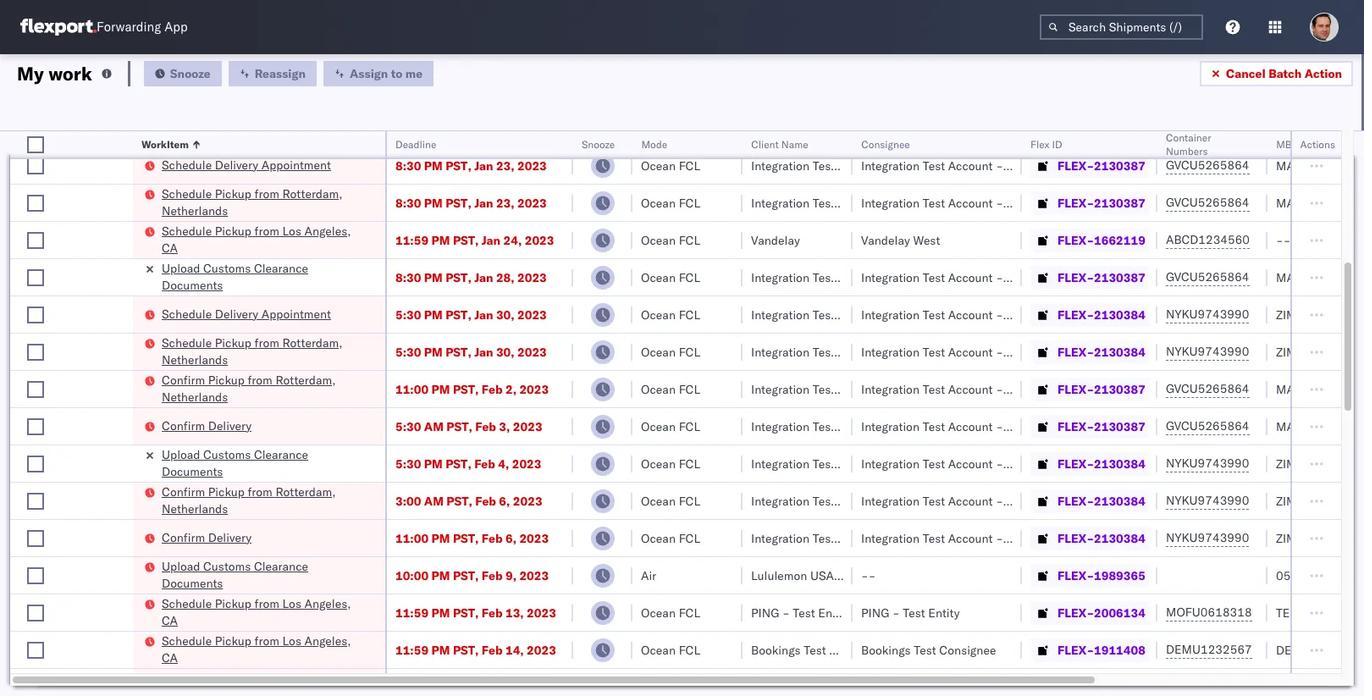 Task type: vqa. For each thing, say whether or not it's contained in the screenshot.
from associated with 11:59 PM PST, Jan 12, 2023
yes



Task type: locate. For each thing, give the bounding box(es) containing it.
2 vertical spatial customs
[[203, 559, 251, 574]]

2023 down '12,'
[[518, 158, 547, 173]]

2023 right 9,
[[520, 568, 549, 583]]

13 flex- from the top
[[1058, 568, 1095, 583]]

1 schedule delivery appointment button from the top
[[162, 156, 331, 175]]

0 vertical spatial 11:00
[[396, 382, 429, 397]]

3 ca from the top
[[162, 613, 178, 628]]

23, for schedule pickup from rotterdam, netherlands
[[496, 195, 515, 211]]

pm down deadline
[[424, 158, 443, 173]]

fcl for 11:59 pm pst, feb 13, 2023's schedule pickup from los angeles, ca link
[[679, 605, 701, 621]]

ca
[[162, 128, 178, 144], [162, 240, 178, 255], [162, 613, 178, 628], [162, 650, 178, 666]]

1 vertical spatial schedule delivery appointment
[[162, 306, 331, 322]]

--
[[1277, 233, 1292, 248], [862, 568, 876, 583]]

maeu9408431 for schedule pickup from rotterdam, netherlands
[[1277, 195, 1363, 211]]

feb left 2,
[[482, 382, 503, 397]]

2023 right 2,
[[520, 382, 549, 397]]

2 upload from the top
[[162, 447, 200, 462]]

pm up 11:00 pm pst, feb 2, 2023
[[424, 344, 443, 360]]

integration test account - karl lagerfeld
[[862, 158, 1082, 173], [862, 195, 1082, 211], [862, 270, 1082, 285], [862, 307, 1082, 322], [862, 344, 1082, 360], [862, 382, 1082, 397], [862, 419, 1082, 434], [862, 456, 1082, 472], [862, 494, 1082, 509], [862, 531, 1082, 546]]

am right 3:00
[[424, 494, 444, 509]]

1 vertical spatial am
[[424, 494, 444, 509]]

0 vertical spatial upload customs clearance documents link
[[162, 260, 363, 294]]

5:30 up 3:00
[[396, 456, 421, 472]]

0 vertical spatial 23,
[[496, 158, 515, 173]]

14,
[[506, 643, 524, 658]]

10 integration from the top
[[862, 531, 920, 546]]

los for 11:59 pm pst, jan 24, 2023
[[283, 223, 302, 239]]

pickup for 5:30 pm pst, jan 30, 2023
[[215, 335, 252, 350]]

5:30 pm pst, jan 30, 2023 down 8:30 pm pst, jan 28, 2023
[[396, 307, 547, 322]]

client name button
[[743, 135, 836, 152]]

pst, up 11:00 pm pst, feb 2, 2023
[[446, 344, 472, 360]]

1 vandelay from the left
[[752, 233, 800, 248]]

confirm pickup from rotterdam, netherlands button for 11:00 pm pst, feb 2, 2023
[[162, 372, 363, 407]]

0 vertical spatial upload customs clearance documents
[[162, 261, 308, 293]]

0 vertical spatial schedule pickup from rotterdam, netherlands link
[[162, 185, 363, 219]]

1 vertical spatial schedule pickup from rotterdam, netherlands
[[162, 335, 343, 367]]

4 los from the top
[[283, 633, 302, 649]]

2 gvcu5265864 from the top
[[1167, 195, 1250, 210]]

bookings for bookings test consignee
[[862, 643, 911, 658]]

upload customs clearance documents for 5:30 pm pst, feb 4, 2023
[[162, 447, 308, 479]]

1 vertical spatial 8:30 pm pst, jan 23, 2023
[[396, 195, 547, 211]]

0 vertical spatial schedule delivery appointment
[[162, 157, 331, 172]]

vandelay west
[[862, 233, 941, 248]]

clearance inside upload customs clearance documents button
[[254, 559, 308, 574]]

pm down 8:30 pm pst, jan 28, 2023
[[424, 307, 443, 322]]

4 2130387 from the top
[[1095, 382, 1146, 397]]

resize handle column header for client name
[[833, 131, 853, 696]]

ping down test
[[862, 605, 890, 621]]

entity
[[819, 605, 850, 621], [929, 605, 960, 621]]

schedule pickup from los angeles, ca link for 11:59 pm pst, feb 13, 2023
[[162, 595, 363, 629]]

deadline
[[396, 138, 437, 151]]

pst, down 10:00 pm pst, feb 9, 2023
[[453, 605, 479, 621]]

from for 8:30 pm pst, jan 23, 2023
[[255, 186, 279, 201]]

11:59
[[396, 121, 429, 136], [396, 233, 429, 248], [396, 605, 429, 621], [396, 643, 429, 658]]

23, up 24,
[[496, 195, 515, 211]]

6, up 9,
[[506, 531, 517, 546]]

container
[[1167, 131, 1212, 144]]

3 clearance from the top
[[254, 559, 308, 574]]

1 fcl from the top
[[679, 121, 701, 136]]

0 vertical spatial documents
[[162, 277, 223, 293]]

11:59 up deadline
[[396, 121, 429, 136]]

jan up 11:00 pm pst, feb 2, 2023
[[475, 344, 494, 360]]

14 ocean from the top
[[641, 643, 676, 658]]

1 11:59 from the top
[[396, 121, 429, 136]]

-- right inc.
[[862, 568, 876, 583]]

12,
[[504, 121, 522, 136]]

maeu9408431 for schedule delivery appointment
[[1277, 158, 1363, 173]]

2023 up 11:00 pm pst, feb 6, 2023
[[513, 494, 543, 509]]

3 netherlands from the top
[[162, 389, 228, 405]]

container numbers button
[[1158, 128, 1251, 158]]

id
[[1053, 138, 1063, 151]]

2130387 for schedule pickup from rotterdam, netherlands
[[1095, 195, 1146, 211]]

upload customs clearance documents
[[162, 261, 308, 293], [162, 447, 308, 479], [162, 559, 308, 591]]

upload customs clearance documents button
[[162, 558, 363, 594]]

workitem
[[141, 138, 189, 151]]

feb for 3:00 am pst, feb 6, 2023
[[476, 494, 496, 509]]

3 schedule pickup from los angeles, ca from the top
[[162, 596, 351, 628]]

fcl for schedule pickup from los angeles, ca link corresponding to 11:59 pm pst, feb 14, 2023
[[679, 643, 701, 658]]

1 horizontal spatial vandelay
[[862, 233, 911, 248]]

flexport demo consignee
[[752, 121, 890, 136]]

pst, down 8:30 pm pst, jan 28, 2023
[[446, 307, 472, 322]]

2 vertical spatial documents
[[162, 576, 223, 591]]

gvcu5265864 for schedule pickup from rotterdam, netherlands
[[1167, 195, 1250, 210]]

2 los from the top
[[283, 223, 302, 239]]

8 account from the top
[[949, 456, 993, 472]]

pm for first schedule delivery appointment link from the top
[[424, 158, 443, 173]]

3 5:30 from the top
[[396, 419, 421, 434]]

1 vertical spatial confirm pickup from rotterdam, netherlands link
[[162, 483, 363, 517]]

confirm pickup from rotterdam, netherlands link for 3:00
[[162, 483, 363, 517]]

forwarding app
[[97, 19, 188, 35]]

app
[[165, 19, 188, 35]]

1 horizontal spatial ping
[[862, 605, 890, 621]]

maeu9408431
[[1277, 158, 1363, 173], [1277, 195, 1363, 211], [1277, 270, 1363, 285], [1277, 382, 1363, 397], [1277, 419, 1363, 434]]

flex-1662119 button
[[1031, 228, 1150, 252], [1031, 228, 1150, 252]]

feb for 11:59 pm pst, feb 13, 2023
[[482, 605, 503, 621]]

schedule pickup from rotterdam, netherlands
[[162, 186, 343, 218], [162, 335, 343, 367]]

2 30, from the top
[[496, 344, 515, 360]]

1 horizontal spatial ping - test entity
[[862, 605, 960, 621]]

0 vertical spatial schedule pickup from rotterdam, netherlands button
[[162, 185, 363, 221]]

feb left 3,
[[476, 419, 496, 434]]

my
[[17, 61, 44, 85]]

4 integration test account - karl lagerfeld from the top
[[862, 307, 1082, 322]]

1 vertical spatial schedule pickup from rotterdam, netherlands button
[[162, 334, 363, 370]]

ping down the lululemon
[[752, 605, 780, 621]]

schedule pickup from rotterdam, netherlands button for 5:30 pm pst, jan 30, 2023
[[162, 334, 363, 370]]

11:59 down 11:59 pm pst, feb 13, 2023
[[396, 643, 429, 658]]

11:59 up 8:30 pm pst, jan 28, 2023
[[396, 233, 429, 248]]

bookings down test
[[862, 643, 911, 658]]

fcl for schedule pickup from los angeles, ca link for 11:59 pm pst, jan 12, 2023
[[679, 121, 701, 136]]

pst, down 5:30 am pst, feb 3, 2023
[[446, 456, 472, 472]]

2023 right 24,
[[525, 233, 555, 248]]

1 maeu9408431 from the top
[[1277, 158, 1363, 173]]

container numbers
[[1167, 131, 1212, 158]]

1 horizontal spatial entity
[[929, 605, 960, 621]]

1 vertical spatial confirm pickup from rotterdam, netherlands
[[162, 484, 336, 516]]

0 vertical spatial confirm pickup from rotterdam, netherlands link
[[162, 372, 363, 405]]

3 schedule pickup from los angeles, ca link from the top
[[162, 595, 363, 629]]

8:30 pm pst, jan 23, 2023 down deadline button
[[396, 158, 547, 173]]

2023 right '12,'
[[525, 121, 555, 136]]

12 ocean from the top
[[641, 531, 676, 546]]

delivery for 1st schedule delivery appointment button from the top
[[215, 157, 259, 172]]

fcl
[[679, 121, 701, 136], [679, 158, 701, 173], [679, 195, 701, 211], [679, 233, 701, 248], [679, 270, 701, 285], [679, 307, 701, 322], [679, 344, 701, 360], [679, 382, 701, 397], [679, 419, 701, 434], [679, 456, 701, 472], [679, 494, 701, 509], [679, 531, 701, 546], [679, 605, 701, 621], [679, 643, 701, 658]]

9 account from the top
[[949, 494, 993, 509]]

1 entity from the left
[[819, 605, 850, 621]]

11:59 pm pst, feb 13, 2023
[[396, 605, 557, 621]]

jan for schedule pickup from los angeles, ca link for 11:59 pm pst, jan 12, 2023
[[482, 121, 501, 136]]

angeles,
[[305, 111, 351, 127], [305, 223, 351, 239], [305, 596, 351, 611], [305, 633, 351, 649]]

1 vertical spatial 5:30 pm pst, jan 30, 2023
[[396, 344, 547, 360]]

1 upload from the top
[[162, 261, 200, 276]]

am up 5:30 pm pst, feb 4, 2023
[[424, 419, 444, 434]]

feb up 10:00 pm pst, feb 9, 2023
[[482, 531, 503, 546]]

2130387
[[1095, 158, 1146, 173], [1095, 195, 1146, 211], [1095, 270, 1146, 285], [1095, 382, 1146, 397], [1095, 419, 1146, 434]]

1 vertical spatial schedule delivery appointment button
[[162, 305, 331, 324]]

upload customs clearance documents link for 8:30 pm pst, jan 28, 2023
[[162, 260, 363, 294]]

confirm delivery button
[[162, 417, 252, 436], [162, 529, 252, 548]]

pm down 10:00 pm pst, feb 9, 2023
[[432, 605, 450, 621]]

8 fcl from the top
[[679, 382, 701, 397]]

feb left 13,
[[482, 605, 503, 621]]

30, down 28,
[[496, 307, 515, 322]]

8:30 pm pst, jan 23, 2023 for schedule pickup from rotterdam, netherlands
[[396, 195, 547, 211]]

delivery for 2nd the confirm delivery "button"
[[208, 530, 252, 545]]

flex-2130387 button
[[1031, 154, 1150, 178], [1031, 154, 1150, 178], [1031, 191, 1150, 215], [1031, 191, 1150, 215], [1031, 266, 1150, 289], [1031, 266, 1150, 289], [1031, 377, 1150, 401], [1031, 377, 1150, 401], [1031, 415, 1150, 438], [1031, 415, 1150, 438]]

rotterdam, for 11:00 pm pst, feb 2, 2023
[[276, 372, 336, 388]]

2 documents from the top
[[162, 464, 223, 479]]

1 vertical spatial schedule delivery appointment link
[[162, 305, 331, 322]]

client
[[752, 138, 779, 151]]

flex-2130384 button
[[1031, 303, 1150, 327], [1031, 303, 1150, 327], [1031, 340, 1150, 364], [1031, 340, 1150, 364], [1031, 452, 1150, 476], [1031, 452, 1150, 476], [1031, 489, 1150, 513], [1031, 489, 1150, 513], [1031, 527, 1150, 550], [1031, 527, 1150, 550]]

2 schedule pickup from los angeles, ca from the top
[[162, 223, 351, 255]]

None checkbox
[[27, 136, 44, 153], [27, 157, 44, 174], [27, 194, 44, 211], [27, 232, 44, 249], [27, 306, 44, 323], [27, 455, 44, 472], [27, 493, 44, 510], [27, 530, 44, 547], [27, 605, 44, 621], [27, 642, 44, 659], [27, 136, 44, 153], [27, 157, 44, 174], [27, 194, 44, 211], [27, 232, 44, 249], [27, 306, 44, 323], [27, 455, 44, 472], [27, 493, 44, 510], [27, 530, 44, 547], [27, 605, 44, 621], [27, 642, 44, 659]]

1 schedule pickup from rotterdam, netherlands link from the top
[[162, 185, 363, 219]]

4 resize handle column header from the left
[[613, 131, 633, 696]]

from for 5:30 pm pst, jan 30, 2023
[[255, 335, 279, 350]]

vandelay for vandelay west
[[862, 233, 911, 248]]

ping - test entity down lululemon usa inc. test
[[752, 605, 850, 621]]

schedule pickup from los angeles, ca button for 11:59 pm pst, feb 14, 2023
[[162, 632, 363, 668]]

0 vertical spatial clearance
[[254, 261, 308, 276]]

fcl for 11:00 confirm pickup from rotterdam, netherlands link
[[679, 382, 701, 397]]

confirm pickup from rotterdam, netherlands for 11:00 pm pst, feb 2, 2023
[[162, 372, 336, 405]]

1 vertical spatial upload customs clearance documents
[[162, 447, 308, 479]]

1 flex-2130387 from the top
[[1058, 158, 1146, 173]]

2 vertical spatial upload
[[162, 559, 200, 574]]

schedule delivery appointment
[[162, 157, 331, 172], [162, 306, 331, 322]]

0 vertical spatial schedule pickup from rotterdam, netherlands
[[162, 186, 343, 218]]

9 resize handle column header from the left
[[1248, 131, 1268, 696]]

pm down 3:00 am pst, feb 6, 2023 at the bottom of the page
[[432, 531, 450, 546]]

pm
[[432, 121, 450, 136], [424, 158, 443, 173], [424, 195, 443, 211], [432, 233, 450, 248], [424, 270, 443, 285], [424, 307, 443, 322], [424, 344, 443, 360], [432, 382, 450, 397], [424, 456, 443, 472], [432, 531, 450, 546], [432, 568, 450, 583], [432, 605, 450, 621], [432, 643, 450, 658]]

4 netherlands from the top
[[162, 501, 228, 516]]

7 resize handle column header from the left
[[1002, 131, 1023, 696]]

10 ocean fcl from the top
[[641, 456, 701, 472]]

vandelay
[[752, 233, 800, 248], [862, 233, 911, 248]]

jan up 11:59 pm pst, jan 24, 2023
[[475, 195, 494, 211]]

bookings right demo
[[862, 121, 911, 136]]

2 schedule pickup from rotterdam, netherlands button from the top
[[162, 334, 363, 370]]

5:30 down 8:30 pm pst, jan 28, 2023
[[396, 307, 421, 322]]

schedule pickup from rotterdam, netherlands button
[[162, 185, 363, 221], [162, 334, 363, 370]]

5 integration test account - karl lagerfeld from the top
[[862, 344, 1082, 360]]

cancel batch action
[[1227, 66, 1343, 81]]

jan
[[482, 121, 501, 136], [475, 158, 494, 173], [475, 195, 494, 211], [482, 233, 501, 248], [475, 270, 494, 285], [475, 307, 494, 322], [475, 344, 494, 360]]

1 vertical spatial 6,
[[506, 531, 517, 546]]

1 ping - test entity from the left
[[752, 605, 850, 621]]

flex-2130387 for confirm delivery
[[1058, 419, 1146, 434]]

0 vertical spatial 5:30 pm pst, jan 30, 2023
[[396, 307, 547, 322]]

documents for 8:30 pm pst, jan 28, 2023
[[162, 277, 223, 293]]

mbl/mawb numb button
[[1268, 135, 1365, 152]]

0 vertical spatial schedule delivery appointment link
[[162, 156, 331, 173]]

10 flex- from the top
[[1058, 456, 1095, 472]]

1 8:30 from the top
[[396, 158, 421, 173]]

2,
[[506, 382, 517, 397]]

from for 3:00 am pst, feb 6, 2023
[[248, 484, 273, 499]]

air
[[641, 568, 657, 583]]

jan left '12,'
[[482, 121, 501, 136]]

jan for schedule pickup from los angeles, ca link associated with 11:59 pm pst, jan 24, 2023
[[482, 233, 501, 248]]

1 vertical spatial 23,
[[496, 195, 515, 211]]

8:30 pm pst, jan 23, 2023 up 11:59 pm pst, jan 24, 2023
[[396, 195, 547, 211]]

los for 11:59 pm pst, feb 13, 2023
[[283, 596, 302, 611]]

0 horizontal spatial entity
[[819, 605, 850, 621]]

4 account from the top
[[949, 307, 993, 322]]

schedule pickup from rotterdam, netherlands link
[[162, 185, 363, 219], [162, 334, 363, 368]]

pst, up 5:30 pm pst, feb 4, 2023
[[447, 419, 473, 434]]

forwarding app link
[[20, 19, 188, 36]]

5 flex-2130387 from the top
[[1058, 419, 1146, 434]]

2 23, from the top
[[496, 195, 515, 211]]

0 vertical spatial upload
[[162, 261, 200, 276]]

1 vertical spatial customs
[[203, 447, 251, 462]]

0 vertical spatial confirm pickup from rotterdam, netherlands button
[[162, 372, 363, 407]]

5:30 pm pst, jan 30, 2023 up 11:00 pm pst, feb 2, 2023
[[396, 344, 547, 360]]

11 flex- from the top
[[1058, 494, 1095, 509]]

resize handle column header
[[113, 131, 133, 696], [365, 131, 386, 696], [553, 131, 574, 696], [613, 131, 633, 696], [723, 131, 743, 696], [833, 131, 853, 696], [1002, 131, 1023, 696], [1138, 131, 1158, 696], [1248, 131, 1268, 696], [1322, 131, 1342, 696]]

mbl/mawb
[[1277, 138, 1336, 151]]

upload customs clearance documents link for 5:30 pm pst, feb 4, 2023
[[162, 446, 363, 480]]

1 vertical spatial clearance
[[254, 447, 308, 462]]

2 entity from the left
[[929, 605, 960, 621]]

pm for schedule pickup from los angeles, ca link corresponding to 11:59 pm pst, feb 14, 2023
[[432, 643, 450, 658]]

10 integration test account - karl lagerfeld from the top
[[862, 531, 1082, 546]]

6, down 4,
[[499, 494, 510, 509]]

netherlands for 8:30 pm pst, jan 23, 2023
[[162, 203, 228, 218]]

1 schedule delivery appointment link from the top
[[162, 156, 331, 173]]

0 vertical spatial 8:30
[[396, 158, 421, 173]]

0 vertical spatial confirm delivery
[[162, 418, 252, 433]]

2 flex-2130387 from the top
[[1058, 195, 1146, 211]]

netherlands for 3:00 am pst, feb 6, 2023
[[162, 501, 228, 516]]

flex- for first schedule delivery appointment link from the top
[[1058, 158, 1095, 173]]

11:00 up 5:30 am pst, feb 3, 2023
[[396, 382, 429, 397]]

1 flex-2130384 from the top
[[1058, 307, 1146, 322]]

schedule pickup from los angeles, ca button for 11:59 pm pst, jan 12, 2023
[[162, 111, 363, 146]]

0 vertical spatial customs
[[203, 261, 251, 276]]

work
[[48, 61, 92, 85]]

mofu0618318
[[1167, 605, 1253, 620]]

11:00 up "10:00"
[[396, 531, 429, 546]]

0 horizontal spatial ping
[[752, 605, 780, 621]]

ocean fcl
[[641, 121, 701, 136], [641, 158, 701, 173], [641, 195, 701, 211], [641, 233, 701, 248], [641, 270, 701, 285], [641, 307, 701, 322], [641, 344, 701, 360], [641, 382, 701, 397], [641, 419, 701, 434], [641, 456, 701, 472], [641, 494, 701, 509], [641, 531, 701, 546], [641, 605, 701, 621], [641, 643, 701, 658]]

jan for schedule pickup from rotterdam, netherlands link related to 5:30
[[475, 344, 494, 360]]

0 vertical spatial 6,
[[499, 494, 510, 509]]

2 vertical spatial upload customs clearance documents link
[[162, 558, 363, 592]]

23,
[[496, 158, 515, 173], [496, 195, 515, 211]]

1 vertical spatial confirm delivery link
[[162, 529, 252, 546]]

pst,
[[453, 121, 479, 136], [446, 158, 472, 173], [446, 195, 472, 211], [453, 233, 479, 248], [446, 270, 472, 285], [446, 307, 472, 322], [446, 344, 472, 360], [453, 382, 479, 397], [447, 419, 473, 434], [446, 456, 472, 472], [447, 494, 473, 509], [453, 531, 479, 546], [453, 568, 479, 583], [453, 605, 479, 621], [453, 643, 479, 658]]

2 ocean from the top
[[641, 158, 676, 173]]

pst, up 5:30 am pst, feb 3, 2023
[[453, 382, 479, 397]]

2 vertical spatial clearance
[[254, 559, 308, 574]]

los for 11:59 pm pst, jan 12, 2023
[[283, 111, 302, 127]]

pm up 8:30 pm pst, jan 28, 2023
[[432, 233, 450, 248]]

1 am from the top
[[424, 419, 444, 434]]

5:30 up 5:30 pm pst, feb 4, 2023
[[396, 419, 421, 434]]

appointment
[[262, 157, 331, 172], [262, 306, 331, 322]]

2 confirm pickup from rotterdam, netherlands link from the top
[[162, 483, 363, 517]]

pm up deadline
[[432, 121, 450, 136]]

ocean
[[641, 121, 676, 136], [641, 158, 676, 173], [641, 195, 676, 211], [641, 233, 676, 248], [641, 270, 676, 285], [641, 307, 676, 322], [641, 344, 676, 360], [641, 382, 676, 397], [641, 419, 676, 434], [641, 456, 676, 472], [641, 494, 676, 509], [641, 531, 676, 546], [641, 605, 676, 621], [641, 643, 676, 658]]

rotterdam,
[[283, 186, 343, 201], [283, 335, 343, 350], [276, 372, 336, 388], [276, 484, 336, 499]]

ping
[[752, 605, 780, 621], [862, 605, 890, 621]]

1 vertical spatial appointment
[[262, 306, 331, 322]]

1 vertical spatial confirm delivery button
[[162, 529, 252, 548]]

8 ocean from the top
[[641, 382, 676, 397]]

upload for 8:30
[[162, 261, 200, 276]]

gvcu5265864
[[1167, 158, 1250, 173], [1167, 195, 1250, 210], [1167, 269, 1250, 285], [1167, 381, 1250, 397], [1167, 419, 1250, 434]]

flex-2130387 for confirm pickup from rotterdam, netherlands
[[1058, 382, 1146, 397]]

account
[[949, 158, 993, 173], [949, 195, 993, 211], [949, 270, 993, 285], [949, 307, 993, 322], [949, 344, 993, 360], [949, 382, 993, 397], [949, 419, 993, 434], [949, 456, 993, 472], [949, 494, 993, 509], [949, 531, 993, 546]]

0 vertical spatial am
[[424, 419, 444, 434]]

feb for 11:00 pm pst, feb 6, 2023
[[482, 531, 503, 546]]

5 schedule from the top
[[162, 306, 212, 322]]

7 integration from the top
[[862, 419, 920, 434]]

schedule for 11:59 pm pst, feb 13, 2023's schedule pickup from los angeles, ca link
[[162, 596, 212, 611]]

1 documents from the top
[[162, 277, 223, 293]]

2130384
[[1095, 307, 1146, 322], [1095, 344, 1146, 360], [1095, 456, 1146, 472], [1095, 494, 1146, 509], [1095, 531, 1146, 546]]

pickup for 11:59 pm pst, jan 12, 2023
[[215, 111, 252, 127]]

0 vertical spatial confirm delivery button
[[162, 417, 252, 436]]

4 schedule from the top
[[162, 223, 212, 239]]

flexport. image
[[20, 19, 97, 36]]

usa
[[811, 568, 834, 583]]

1 vertical spatial upload customs clearance documents link
[[162, 446, 363, 480]]

1 vertical spatial upload
[[162, 447, 200, 462]]

1 vertical spatial documents
[[162, 464, 223, 479]]

customs
[[203, 261, 251, 276], [203, 447, 251, 462], [203, 559, 251, 574]]

5:30 up 11:00 pm pst, feb 2, 2023
[[396, 344, 421, 360]]

feb left 14,
[[482, 643, 503, 658]]

rotterdam, for 5:30 pm pst, jan 30, 2023
[[283, 335, 343, 350]]

ca for 11:59 pm pst, jan 12, 2023
[[162, 128, 178, 144]]

confirm for 5:30 am pst, feb 3, 2023
[[162, 418, 205, 433]]

schedule for schedule pickup from rotterdam, netherlands link related to 5:30
[[162, 335, 212, 350]]

2 vertical spatial upload customs clearance documents
[[162, 559, 308, 591]]

14 flex- from the top
[[1058, 605, 1095, 621]]

feb left 4,
[[475, 456, 495, 472]]

9 integration test account - karl lagerfeld from the top
[[862, 494, 1082, 509]]

feb
[[482, 382, 503, 397], [476, 419, 496, 434], [475, 456, 495, 472], [476, 494, 496, 509], [482, 531, 503, 546], [482, 568, 503, 583], [482, 605, 503, 621], [482, 643, 503, 658]]

feb up 11:00 pm pst, feb 6, 2023
[[476, 494, 496, 509]]

1 vertical spatial 8:30
[[396, 195, 421, 211]]

pst, up 8:30 pm pst, jan 28, 2023
[[453, 233, 479, 248]]

jan down 8:30 pm pst, jan 28, 2023
[[475, 307, 494, 322]]

pm right "10:00"
[[432, 568, 450, 583]]

7 account from the top
[[949, 419, 993, 434]]

pickup for 11:59 pm pst, feb 14, 2023
[[215, 633, 252, 649]]

flex
[[1031, 138, 1050, 151]]

11:59 for 11:59 pm pst, feb 14, 2023
[[396, 643, 429, 658]]

clearance for 8:30 pm pst, jan 28, 2023
[[254, 261, 308, 276]]

3 ocean from the top
[[641, 195, 676, 211]]

cancel
[[1227, 66, 1266, 81]]

schedule pickup from los angeles, ca for 11:59 pm pst, feb 13, 2023
[[162, 596, 351, 628]]

confirm delivery
[[162, 418, 252, 433], [162, 530, 252, 545]]

8:30 pm pst, jan 23, 2023
[[396, 158, 547, 173], [396, 195, 547, 211]]

2 11:00 from the top
[[396, 531, 429, 546]]

5:30
[[396, 307, 421, 322], [396, 344, 421, 360], [396, 419, 421, 434], [396, 456, 421, 472]]

flex id button
[[1023, 135, 1141, 152]]

0 vertical spatial confirm delivery link
[[162, 417, 252, 434]]

2023 down 8:30 pm pst, jan 28, 2023
[[518, 307, 547, 322]]

msdu7304509
[[1167, 120, 1253, 136]]

1 confirm delivery link from the top
[[162, 417, 252, 434]]

2 resize handle column header from the left
[[365, 131, 386, 696]]

schedule pickup from rotterdam, netherlands for 5:30 pm pst, jan 30, 2023
[[162, 335, 343, 367]]

bookings down the lululemon
[[752, 643, 801, 658]]

None checkbox
[[27, 120, 44, 137], [27, 269, 44, 286], [27, 344, 44, 361], [27, 381, 44, 398], [27, 418, 44, 435], [27, 567, 44, 584], [27, 120, 44, 137], [27, 269, 44, 286], [27, 344, 44, 361], [27, 381, 44, 398], [27, 418, 44, 435], [27, 567, 44, 584]]

delivery
[[215, 157, 259, 172], [215, 306, 259, 322], [208, 418, 252, 433], [208, 530, 252, 545]]

0 horizontal spatial vandelay
[[752, 233, 800, 248]]

schedule delivery appointment button
[[162, 156, 331, 175], [162, 305, 331, 324]]

jan left 24,
[[482, 233, 501, 248]]

3 schedule from the top
[[162, 186, 212, 201]]

fcl for schedule pickup from los angeles, ca link associated with 11:59 pm pst, jan 24, 2023
[[679, 233, 701, 248]]

confirm pickup from rotterdam, netherlands link
[[162, 372, 363, 405], [162, 483, 363, 517]]

0 vertical spatial 8:30 pm pst, jan 23, 2023
[[396, 158, 547, 173]]

1 confirm pickup from rotterdam, netherlands button from the top
[[162, 372, 363, 407]]

0 vertical spatial 30,
[[496, 307, 515, 322]]

2 appointment from the top
[[262, 306, 331, 322]]

5 account from the top
[[949, 344, 993, 360]]

pm up 11:59 pm pst, jan 24, 2023
[[424, 195, 443, 211]]

23, down '12,'
[[496, 158, 515, 173]]

snooze
[[582, 138, 615, 151]]

documents inside button
[[162, 576, 223, 591]]

11:59 down "10:00"
[[396, 605, 429, 621]]

customs inside upload customs clearance documents button
[[203, 559, 251, 574]]

ping - test entity down test
[[862, 605, 960, 621]]

1 vertical spatial confirm delivery
[[162, 530, 252, 545]]

pm for schedule pickup from los angeles, ca link associated with 11:59 pm pst, jan 24, 2023
[[432, 233, 450, 248]]

1 vertical spatial confirm pickup from rotterdam, netherlands button
[[162, 483, 363, 519]]

pm for schedule pickup from los angeles, ca link for 11:59 pm pst, jan 12, 2023
[[432, 121, 450, 136]]

zimu3048342
[[1277, 307, 1358, 322], [1277, 344, 1358, 360], [1277, 456, 1358, 472], [1277, 494, 1358, 509], [1277, 531, 1358, 546]]

0 vertical spatial confirm pickup from rotterdam, netherlands
[[162, 372, 336, 405]]

pm down 5:30 am pst, feb 3, 2023
[[424, 456, 443, 472]]

pm down 11:59 pm pst, feb 13, 2023
[[432, 643, 450, 658]]

1 vertical spatial 11:00
[[396, 531, 429, 546]]

9 ocean fcl from the top
[[641, 419, 701, 434]]

-- right "abcd1234560"
[[1277, 233, 1292, 248]]

05707175362
[[1277, 568, 1358, 583]]

30,
[[496, 307, 515, 322], [496, 344, 515, 360]]

deadline button
[[387, 135, 557, 152]]

upload customs clearance documents for 8:30 pm pst, jan 28, 2023
[[162, 261, 308, 293]]

2 schedule from the top
[[162, 157, 212, 172]]

confirm pickup from rotterdam, netherlands button
[[162, 372, 363, 407], [162, 483, 363, 519]]

2023
[[525, 121, 555, 136], [518, 158, 547, 173], [518, 195, 547, 211], [525, 233, 555, 248], [518, 270, 547, 285], [518, 307, 547, 322], [518, 344, 547, 360], [520, 382, 549, 397], [513, 419, 543, 434], [512, 456, 542, 472], [513, 494, 543, 509], [520, 531, 549, 546], [520, 568, 549, 583], [527, 605, 557, 621], [527, 643, 557, 658]]

pst, down 11:59 pm pst, jan 24, 2023
[[446, 270, 472, 285]]

0 vertical spatial --
[[1277, 233, 1292, 248]]

bookings test consignee for bookings test consignee
[[862, 643, 997, 658]]

2 5:30 from the top
[[396, 344, 421, 360]]

5 gvcu5265864 from the top
[[1167, 419, 1250, 434]]

pst, down 11:59 pm pst, feb 13, 2023
[[453, 643, 479, 658]]

flex- for 3:00's confirm pickup from rotterdam, netherlands link
[[1058, 494, 1095, 509]]

1 vertical spatial --
[[862, 568, 876, 583]]

0 vertical spatial schedule delivery appointment button
[[162, 156, 331, 175]]

feb left 9,
[[482, 568, 503, 583]]

pm up 5:30 am pst, feb 3, 2023
[[432, 382, 450, 397]]

2 vertical spatial 8:30
[[396, 270, 421, 285]]

0 horizontal spatial ping - test entity
[[752, 605, 850, 621]]

confirm delivery link for 2nd the confirm delivery "button"
[[162, 529, 252, 546]]

Search Shipments (/) text field
[[1040, 14, 1204, 40]]

8:30 pm pst, jan 23, 2023 for schedule delivery appointment
[[396, 158, 547, 173]]

3 upload from the top
[[162, 559, 200, 574]]

pst, down 3:00 am pst, feb 6, 2023 at the bottom of the page
[[453, 531, 479, 546]]

2023 right 13,
[[527, 605, 557, 621]]

1 vertical spatial 30,
[[496, 344, 515, 360]]

jan down deadline button
[[475, 158, 494, 173]]

fcl for confirm delivery link for second the confirm delivery "button" from the bottom
[[679, 419, 701, 434]]

6 schedule from the top
[[162, 335, 212, 350]]

30, up 2,
[[496, 344, 515, 360]]

1 schedule pickup from los angeles, ca from the top
[[162, 111, 351, 144]]

pm for schedule pickup from rotterdam, netherlands link associated with 8:30
[[424, 195, 443, 211]]

clearance for 5:30 pm pst, feb 4, 2023
[[254, 447, 308, 462]]

0 vertical spatial appointment
[[262, 157, 331, 172]]

1 vertical spatial schedule pickup from rotterdam, netherlands link
[[162, 334, 363, 368]]



Task type: describe. For each thing, give the bounding box(es) containing it.
3 2130387 from the top
[[1095, 270, 1146, 285]]

3 maeu9408431 from the top
[[1277, 270, 1363, 285]]

4 2130384 from the top
[[1095, 494, 1146, 509]]

west
[[914, 233, 941, 248]]

pm for 11:59 pm pst, feb 13, 2023's schedule pickup from los angeles, ca link
[[432, 605, 450, 621]]

schedule for schedule pickup from los angeles, ca link corresponding to 11:59 pm pst, feb 14, 2023
[[162, 633, 212, 649]]

1 confirm delivery from the top
[[162, 418, 252, 433]]

flex-1911408
[[1058, 643, 1146, 658]]

2006134
[[1095, 605, 1146, 621]]

3 account from the top
[[949, 270, 993, 285]]

2130387 for schedule delivery appointment
[[1095, 158, 1146, 173]]

resize handle column header for workitem
[[365, 131, 386, 696]]

4 karl from the top
[[1007, 307, 1029, 322]]

angeles, for 11:59 pm pst, jan 24, 2023
[[305, 223, 351, 239]]

4 ocean fcl from the top
[[641, 233, 701, 248]]

flex- for confirm delivery link for second the confirm delivery "button" from the bottom
[[1058, 419, 1095, 434]]

schedule pickup from rotterdam, netherlands link for 8:30
[[162, 185, 363, 219]]

from for 11:59 pm pst, feb 13, 2023
[[255, 596, 279, 611]]

pst, down 5:30 pm pst, feb 4, 2023
[[447, 494, 473, 509]]

flex-2006134
[[1058, 605, 1146, 621]]

ca for 11:59 pm pst, jan 24, 2023
[[162, 240, 178, 255]]

6 integration test account - karl lagerfeld from the top
[[862, 382, 1082, 397]]

7 ocean from the top
[[641, 344, 676, 360]]

28,
[[496, 270, 515, 285]]

2 zimu3048342 from the top
[[1277, 344, 1358, 360]]

workitem button
[[133, 135, 369, 152]]

flex-1989365
[[1058, 568, 1146, 583]]

4 confirm from the top
[[162, 530, 205, 545]]

5 ocean fcl from the top
[[641, 270, 701, 285]]

11:59 pm pst, jan 12, 2023
[[396, 121, 555, 136]]

4 nyku9743990 from the top
[[1167, 493, 1250, 508]]

8 lagerfeld from the top
[[1032, 456, 1082, 472]]

1 ping from the left
[[752, 605, 780, 621]]

numb
[[1338, 138, 1365, 151]]

batch
[[1269, 66, 1303, 81]]

9 ocean from the top
[[641, 419, 676, 434]]

schedule for schedule pickup from los angeles, ca link associated with 11:59 pm pst, jan 24, 2023
[[162, 223, 212, 239]]

1 integration test account - karl lagerfeld from the top
[[862, 158, 1082, 173]]

maeu9736123
[[1277, 121, 1363, 136]]

feb for 5:30 pm pst, feb 4, 2023
[[475, 456, 495, 472]]

rotterdam, for 3:00 am pst, feb 6, 2023
[[276, 484, 336, 499]]

3:00 am pst, feb 6, 2023
[[396, 494, 543, 509]]

delivery for second schedule delivery appointment button
[[215, 306, 259, 322]]

forwarding
[[97, 19, 161, 35]]

2023 up 11:00 pm pst, feb 2, 2023
[[518, 344, 547, 360]]

8 karl from the top
[[1007, 456, 1029, 472]]

12 flex- from the top
[[1058, 531, 1095, 546]]

cancel batch action button
[[1201, 61, 1354, 86]]

lululemon usa inc. test
[[752, 568, 888, 583]]

client name
[[752, 138, 809, 151]]

6 fcl from the top
[[679, 307, 701, 322]]

resize handle column header for deadline
[[553, 131, 574, 696]]

12 ocean fcl from the top
[[641, 531, 701, 546]]

confirm pickup from rotterdam, netherlands link for 11:00
[[162, 372, 363, 405]]

14 ocean fcl from the top
[[641, 643, 701, 658]]

13,
[[506, 605, 524, 621]]

feb for 11:00 pm pst, feb 2, 2023
[[482, 382, 503, 397]]

angeles, for 11:59 pm pst, feb 13, 2023
[[305, 596, 351, 611]]

6 karl from the top
[[1007, 382, 1029, 397]]

fcl for schedule pickup from rotterdam, netherlands link related to 5:30
[[679, 344, 701, 360]]

10 lagerfeld from the top
[[1032, 531, 1082, 546]]

schedule pickup from los angeles, ca button for 11:59 pm pst, feb 13, 2023
[[162, 595, 363, 631]]

pickup for 8:30 pm pst, jan 23, 2023
[[215, 186, 252, 201]]

4,
[[498, 456, 509, 472]]

10 ocean from the top
[[641, 456, 676, 472]]

flex- for schedule pickup from rotterdam, netherlands link related to 5:30
[[1058, 344, 1095, 360]]

11:59 pm pst, jan 24, 2023
[[396, 233, 555, 248]]

customs for 8:30
[[203, 261, 251, 276]]

1 nyku9743990 from the top
[[1167, 307, 1250, 322]]

pst, down 11:00 pm pst, feb 6, 2023
[[453, 568, 479, 583]]

schedule pickup from los angeles, ca button for 11:59 pm pst, jan 24, 2023
[[162, 222, 363, 258]]

2023 up 10:00 pm pst, feb 9, 2023
[[520, 531, 549, 546]]

2130387 for confirm pickup from rotterdam, netherlands
[[1095, 382, 1146, 397]]

resize handle column header for consignee
[[1002, 131, 1023, 696]]

2023 right 14,
[[527, 643, 557, 658]]

2 karl from the top
[[1007, 195, 1029, 211]]

11:59 pm pst, feb 14, 2023
[[396, 643, 557, 658]]

1 resize handle column header from the left
[[113, 131, 133, 696]]

10:00 pm pst, feb 9, 2023
[[396, 568, 549, 583]]

2 account from the top
[[949, 195, 993, 211]]

feb for 5:30 am pst, feb 3, 2023
[[476, 419, 496, 434]]

8:30 for schedule delivery appointment
[[396, 158, 421, 173]]

lululemon
[[752, 568, 808, 583]]

schedule for schedule pickup from los angeles, ca link for 11:59 pm pst, jan 12, 2023
[[162, 111, 212, 127]]

2023 right 28,
[[518, 270, 547, 285]]

test
[[861, 568, 888, 583]]

9,
[[506, 568, 517, 583]]

1 5:30 from the top
[[396, 307, 421, 322]]

2 ocean fcl from the top
[[641, 158, 701, 173]]

name
[[782, 138, 809, 151]]

5 zimu3048342 from the top
[[1277, 531, 1358, 546]]

schedule pickup from rotterdam, netherlands link for 5:30
[[162, 334, 363, 368]]

2023 right 3,
[[513, 419, 543, 434]]

1911408
[[1095, 643, 1146, 658]]

5 nyku9743990 from the top
[[1167, 530, 1250, 546]]

6 account from the top
[[949, 382, 993, 397]]

2 5:30 pm pst, jan 30, 2023 from the top
[[396, 344, 547, 360]]

bookings for flexport demo consignee
[[862, 121, 911, 136]]

2 ping - test entity from the left
[[862, 605, 960, 621]]

confirm for 11:00 pm pst, feb 2, 2023
[[162, 372, 205, 388]]

pickup for 11:59 pm pst, jan 24, 2023
[[215, 223, 252, 239]]

5 integration from the top
[[862, 344, 920, 360]]

flex-1662119
[[1058, 233, 1146, 248]]

1 integration from the top
[[862, 158, 920, 173]]

mode
[[641, 138, 667, 151]]

my work
[[17, 61, 92, 85]]

11:00 for 11:00 pm pst, feb 2, 2023
[[396, 382, 429, 397]]

confirm pickup from rotterdam, netherlands for 3:00 am pst, feb 6, 2023
[[162, 484, 336, 516]]

schedule pickup from los angeles, ca link for 11:59 pm pst, jan 12, 2023
[[162, 111, 363, 144]]

pst, up 11:59 pm pst, jan 24, 2023
[[446, 195, 472, 211]]

1 zimu3048342 from the top
[[1277, 307, 1358, 322]]

testmbl123
[[1277, 605, 1351, 621]]

abcd1234560
[[1167, 232, 1251, 247]]

flex- for schedule pickup from los angeles, ca link for 11:59 pm pst, jan 12, 2023
[[1058, 121, 1095, 136]]

pst, left '12,'
[[453, 121, 479, 136]]

pst, down deadline button
[[446, 158, 472, 173]]

flex- for schedule pickup from los angeles, ca link corresponding to 11:59 pm pst, feb 14, 2023
[[1058, 643, 1095, 658]]

schedule pickup from rotterdam, netherlands for 8:30 pm pst, jan 23, 2023
[[162, 186, 343, 218]]

2 confirm delivery from the top
[[162, 530, 252, 545]]

maeu9408431 for confirm pickup from rotterdam, netherlands
[[1277, 382, 1363, 397]]

resize handle column header for container numbers
[[1248, 131, 1268, 696]]

6 ocean from the top
[[641, 307, 676, 322]]

1989365
[[1095, 568, 1146, 583]]

3 karl from the top
[[1007, 270, 1029, 285]]

1 confirm delivery button from the top
[[162, 417, 252, 436]]

3 flex-2130387 from the top
[[1058, 270, 1146, 285]]

7 lagerfeld from the top
[[1032, 419, 1082, 434]]

12 fcl from the top
[[679, 531, 701, 546]]

schedule pickup from los angeles, ca link for 11:59 pm pst, jan 24, 2023
[[162, 222, 363, 256]]

24,
[[504, 233, 522, 248]]

6, for 11:00 pm pst, feb 6, 2023
[[506, 531, 517, 546]]

delivery for second the confirm delivery "button" from the bottom
[[208, 418, 252, 433]]

numbers
[[1167, 145, 1209, 158]]

0 horizontal spatial --
[[862, 568, 876, 583]]

2 ping from the left
[[862, 605, 890, 621]]

5 karl from the top
[[1007, 344, 1029, 360]]

6 integration from the top
[[862, 382, 920, 397]]

3:00
[[396, 494, 421, 509]]

3 integration from the top
[[862, 270, 920, 285]]

jan left 28,
[[475, 270, 494, 285]]

flex-1893174
[[1058, 121, 1146, 136]]

5 fcl from the top
[[679, 270, 701, 285]]

netherlands for 11:00 pm pst, feb 2, 2023
[[162, 389, 228, 405]]

flex-2130387 for schedule delivery appointment
[[1058, 158, 1146, 173]]

demu1232567
[[1167, 642, 1253, 657]]

2 confirm delivery button from the top
[[162, 529, 252, 548]]

schedule pickup from los angeles, ca link for 11:59 pm pst, feb 14, 2023
[[162, 632, 363, 666]]

pm down 11:59 pm pst, jan 24, 2023
[[424, 270, 443, 285]]

angeles, for 11:59 pm pst, jan 12, 2023
[[305, 111, 351, 127]]

mbl/mawb numb
[[1277, 138, 1365, 151]]

upload customs clearance documents inside upload customs clearance documents button
[[162, 559, 308, 591]]

6, for 3:00 am pst, feb 6, 2023
[[499, 494, 510, 509]]

8:30 for schedule pickup from rotterdam, netherlands
[[396, 195, 421, 211]]

3,
[[499, 419, 510, 434]]

5 ocean from the top
[[641, 270, 676, 285]]

netherlands for 5:30 pm pst, jan 30, 2023
[[162, 352, 228, 367]]

1662119
[[1095, 233, 1146, 248]]

action
[[1306, 66, 1343, 81]]

consignee button
[[853, 135, 1006, 152]]

confirm for 3:00 am pst, feb 6, 2023
[[162, 484, 205, 499]]

10:00
[[396, 568, 429, 583]]

2023 right 4,
[[512, 456, 542, 472]]

customs for 5:30
[[203, 447, 251, 462]]

consignee inside button
[[862, 138, 910, 151]]

5 flex-2130384 from the top
[[1058, 531, 1146, 546]]

flex- for 11:00 confirm pickup from rotterdam, netherlands link
[[1058, 382, 1095, 397]]

7 karl from the top
[[1007, 419, 1029, 434]]

vandelay for vandelay
[[752, 233, 800, 248]]

2 schedule delivery appointment link from the top
[[162, 305, 331, 322]]

6 lagerfeld from the top
[[1032, 382, 1082, 397]]

2 2130384 from the top
[[1095, 344, 1146, 360]]

10 fcl from the top
[[679, 456, 701, 472]]

3 ocean fcl from the top
[[641, 195, 701, 211]]

schedule pickup from los angeles, ca for 11:59 pm pst, jan 24, 2023
[[162, 223, 351, 255]]

11:59 for 11:59 pm pst, jan 12, 2023
[[396, 121, 429, 136]]

1 schedule delivery appointment from the top
[[162, 157, 331, 172]]

11:00 pm pst, feb 2, 2023
[[396, 382, 549, 397]]

demo123
[[1277, 643, 1334, 658]]

pickup for 11:00 pm pst, feb 2, 2023
[[208, 372, 245, 388]]

8:30 pm pst, jan 28, 2023
[[396, 270, 547, 285]]

5:30 pm pst, feb 4, 2023
[[396, 456, 542, 472]]

rotterdam, for 8:30 pm pst, jan 23, 2023
[[283, 186, 343, 201]]

2 nyku9743990 from the top
[[1167, 344, 1250, 359]]

1 5:30 pm pst, jan 30, 2023 from the top
[[396, 307, 547, 322]]

demo
[[799, 121, 830, 136]]

inc.
[[838, 568, 858, 583]]

gvcu5265864 for confirm pickup from rotterdam, netherlands
[[1167, 381, 1250, 397]]

2023 up 24,
[[518, 195, 547, 211]]

gvcu5265864 for confirm delivery
[[1167, 419, 1250, 434]]

pm for 3rd upload customs clearance documents link
[[432, 568, 450, 583]]

5 flex- from the top
[[1058, 270, 1095, 285]]

1893174
[[1095, 121, 1146, 136]]

flexport
[[752, 121, 796, 136]]

2130387 for confirm delivery
[[1095, 419, 1146, 434]]

8 integration from the top
[[862, 456, 920, 472]]

los for 11:59 pm pst, feb 14, 2023
[[283, 633, 302, 649]]

10 karl from the top
[[1007, 531, 1029, 546]]

1 lagerfeld from the top
[[1032, 158, 1082, 173]]

2 flex-2130384 from the top
[[1058, 344, 1146, 360]]

confirm pickup from rotterdam, netherlands button for 3:00 am pst, feb 6, 2023
[[162, 483, 363, 519]]

4 ocean from the top
[[641, 233, 676, 248]]

8 integration test account - karl lagerfeld from the top
[[862, 456, 1082, 472]]

2 integration test account - karl lagerfeld from the top
[[862, 195, 1082, 211]]

flex id
[[1031, 138, 1063, 151]]

fcl for 3:00's confirm pickup from rotterdam, netherlands link
[[679, 494, 701, 509]]

feb for 11:59 pm pst, feb 14, 2023
[[482, 643, 503, 658]]

11:00 pm pst, feb 6, 2023
[[396, 531, 549, 546]]

upload inside button
[[162, 559, 200, 574]]

10 resize handle column header from the left
[[1322, 131, 1342, 696]]

7 integration test account - karl lagerfeld from the top
[[862, 419, 1082, 434]]

4 flex-2130384 from the top
[[1058, 494, 1146, 509]]

5:30 am pst, feb 3, 2023
[[396, 419, 543, 434]]

1 30, from the top
[[496, 307, 515, 322]]

from for 11:00 pm pst, feb 2, 2023
[[248, 372, 273, 388]]

schedule pickup from los angeles, ca for 11:59 pm pst, jan 12, 2023
[[162, 111, 351, 144]]

1 horizontal spatial --
[[1277, 233, 1292, 248]]

mode button
[[633, 135, 726, 152]]

3 nyku9743990 from the top
[[1167, 456, 1250, 471]]

feb for 10:00 pm pst, feb 9, 2023
[[482, 568, 503, 583]]

2 schedule delivery appointment from the top
[[162, 306, 331, 322]]

11 ocean fcl from the top
[[641, 494, 701, 509]]

1 ocean fcl from the top
[[641, 121, 701, 136]]

6 ocean fcl from the top
[[641, 307, 701, 322]]

flex-2130387 for schedule pickup from rotterdam, netherlands
[[1058, 195, 1146, 211]]

actions
[[1301, 138, 1336, 151]]



